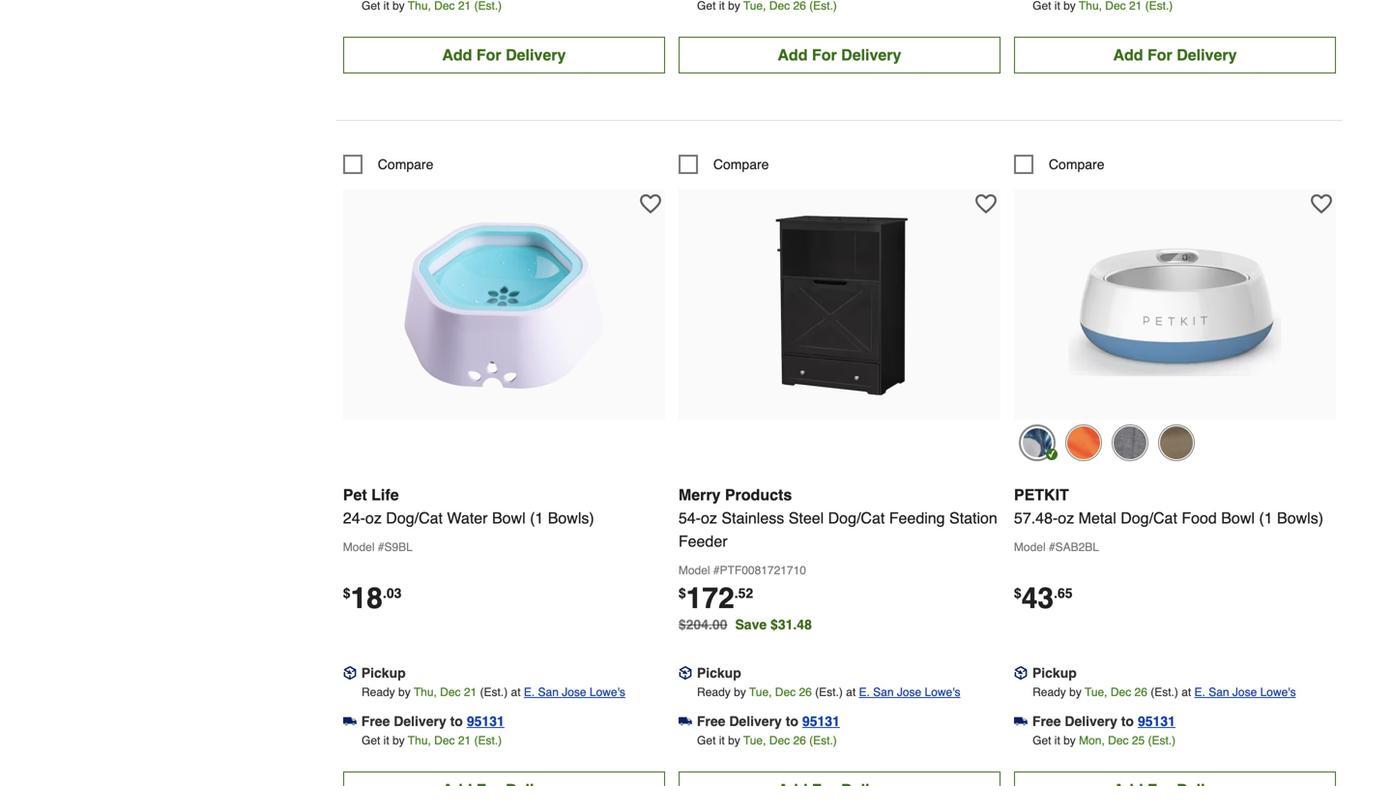 Task type: describe. For each thing, give the bounding box(es) containing it.
free delivery to 95131 for tue,
[[697, 714, 840, 729]]

merry products 54-oz stainless steel dog/cat feeding station feeder image
[[733, 199, 946, 412]]

95131 for thu, dec 21
[[467, 714, 505, 729]]

3 heart outline image from the left
[[1311, 193, 1333, 215]]

e. for get it by mon, dec 25 (est.)
[[1195, 686, 1206, 699]]

3 add for delivery button from the left
[[1014, 37, 1337, 73]]

95131 button for tue, dec 26
[[803, 712, 840, 731]]

1 vertical spatial 21
[[458, 734, 471, 747]]

jose for get it by thu, dec 21 (est.)
[[562, 686, 587, 699]]

pet life 24-oz dog/cat water bowl (1 bowls)
[[343, 486, 595, 527]]

57.48-
[[1014, 509, 1058, 527]]

.65
[[1054, 585, 1073, 601]]

compare for 1001872684 "element"
[[1049, 157, 1105, 172]]

.03
[[383, 585, 402, 601]]

95131 button for mon, dec 25
[[1138, 712, 1176, 731]]

truck filled image for get it by tue, dec 26 (est.)
[[679, 715, 692, 728]]

5013082545 element
[[343, 155, 434, 174]]

add for delivery for third add for delivery button from right
[[442, 46, 566, 64]]

172
[[686, 582, 735, 615]]

blue image
[[1019, 424, 1056, 461]]

feeder
[[679, 532, 728, 550]]

1000716602 element
[[679, 155, 769, 174]]

free for get it by mon, dec 25 (est.)
[[1033, 714, 1061, 729]]

dog/cat inside merry products 54-oz stainless steel dog/cat feeding station feeder
[[828, 509, 885, 527]]

pickup for get it by mon, dec 25 (est.)
[[1033, 665, 1077, 681]]

water
[[447, 509, 488, 527]]

dog/cat for life
[[386, 509, 443, 527]]

18
[[351, 582, 383, 615]]

pickup image for get it by tue, dec 26 (est.)
[[679, 666, 692, 680]]

model for 24-oz dog/cat water bowl (1 bowls)
[[343, 541, 375, 554]]

$ 18 .03
[[343, 582, 402, 615]]

free for get it by tue, dec 26 (est.)
[[697, 714, 726, 729]]

merry products 54-oz stainless steel dog/cat feeding station feeder
[[679, 486, 998, 550]]

san for get it by mon, dec 25 (est.)
[[1209, 686, 1230, 699]]

lowe's for get it by mon, dec 25 (est.)
[[1261, 686, 1297, 699]]

brown image
[[1159, 424, 1195, 461]]

1001872684 element
[[1014, 155, 1105, 174]]

oz for 24-
[[366, 509, 382, 527]]

petkit 57.48-oz metal dog/cat food bowl (1 bowls) image
[[1069, 199, 1282, 412]]

petkit 57.48-oz metal dog/cat food bowl (1 bowls)
[[1014, 486, 1324, 527]]

bowls) for 24-oz dog/cat water bowl (1 bowls)
[[548, 509, 595, 527]]

0 vertical spatial thu,
[[414, 686, 437, 699]]

san for get it by tue, dec 26 (est.)
[[873, 686, 894, 699]]

(1 for food
[[1260, 509, 1273, 527]]

1 add for delivery button from the left
[[343, 37, 665, 73]]

get for get it by thu, dec 21 (est.)
[[362, 734, 380, 747]]

free delivery to 95131 for mon,
[[1033, 714, 1176, 729]]

orange image
[[1066, 424, 1102, 461]]

compare for 5013082545 element
[[378, 157, 434, 172]]

s9bl
[[384, 541, 413, 554]]

stainless
[[722, 509, 785, 527]]

for for 2nd add for delivery button
[[812, 46, 837, 64]]

jose for get it by tue, dec 26 (est.)
[[897, 686, 922, 699]]

for for third add for delivery button from right
[[477, 46, 502, 64]]

0 vertical spatial 21
[[464, 686, 477, 699]]

pickup image
[[343, 666, 357, 680]]

at for get it by mon, dec 25 (est.)
[[1182, 686, 1192, 699]]

(1 for water
[[530, 509, 544, 527]]

# for 54-
[[714, 564, 720, 577]]

at for get it by tue, dec 26 (est.)
[[846, 686, 856, 699]]

# for oz
[[1049, 541, 1056, 554]]

1 heart outline image from the left
[[640, 193, 661, 215]]

26 for 26
[[799, 686, 812, 699]]

get it by mon, dec 25 (est.)
[[1033, 734, 1176, 747]]

26 for 25
[[1135, 686, 1148, 699]]

oz inside "petkit 57.48-oz metal dog/cat food bowl (1 bowls)"
[[1058, 509, 1075, 527]]

to for 25
[[1122, 714, 1134, 729]]



Task type: locate. For each thing, give the bounding box(es) containing it.
21 down ready by thu, dec 21 (est.) at e. san jose lowe's
[[458, 734, 471, 747]]

3 add for delivery from the left
[[1114, 46, 1237, 64]]

95131 button down ready by thu, dec 21 (est.) at e. san jose lowe's
[[467, 712, 505, 731]]

model down '24-' on the left bottom of the page
[[343, 541, 375, 554]]

0 horizontal spatial 95131
[[467, 714, 505, 729]]

it for thu, dec 21
[[384, 734, 389, 747]]

0 horizontal spatial get
[[362, 734, 380, 747]]

1 $ from the left
[[343, 585, 351, 601]]

2 horizontal spatial at
[[1182, 686, 1192, 699]]

1 horizontal spatial at
[[846, 686, 856, 699]]

compare inside 1001872684 "element"
[[1049, 157, 1105, 172]]

it
[[384, 734, 389, 747], [719, 734, 725, 747], [1055, 734, 1061, 747]]

0 horizontal spatial bowl
[[492, 509, 526, 527]]

0 horizontal spatial add
[[442, 46, 472, 64]]

1 95131 from the left
[[467, 714, 505, 729]]

1 horizontal spatial dog/cat
[[828, 509, 885, 527]]

e.
[[524, 686, 535, 699], [859, 686, 870, 699], [1195, 686, 1206, 699]]

free delivery to 95131
[[362, 714, 505, 729], [697, 714, 840, 729], [1033, 714, 1176, 729]]

1 horizontal spatial san
[[873, 686, 894, 699]]

1 at from the left
[[511, 686, 521, 699]]

to
[[450, 714, 463, 729], [786, 714, 799, 729], [1122, 714, 1134, 729]]

thu,
[[414, 686, 437, 699], [408, 734, 431, 747]]

2 horizontal spatial add
[[1114, 46, 1144, 64]]

2 e. from the left
[[859, 686, 870, 699]]

pickup down $204.00
[[697, 665, 742, 681]]

0 horizontal spatial heart outline image
[[640, 193, 661, 215]]

25
[[1132, 734, 1145, 747]]

sab2bl
[[1056, 541, 1100, 554]]

add for delivery for 3rd add for delivery button
[[1114, 46, 1237, 64]]

2 get from the left
[[697, 734, 716, 747]]

2 pickup image from the left
[[1014, 666, 1028, 680]]

$204.00
[[679, 617, 728, 632]]

1 95131 button from the left
[[467, 712, 505, 731]]

95131 up the get it by tue, dec 26 (est.)
[[803, 714, 840, 729]]

free delivery to 95131 for thu,
[[362, 714, 505, 729]]

0 horizontal spatial at
[[511, 686, 521, 699]]

95131 up 25
[[1138, 714, 1176, 729]]

95131 for mon, dec 25
[[1138, 714, 1176, 729]]

lowe's
[[590, 686, 626, 699], [925, 686, 961, 699], [1261, 686, 1297, 699]]

to for 26
[[786, 714, 799, 729]]

1 get from the left
[[362, 734, 380, 747]]

0 horizontal spatial #
[[378, 541, 384, 554]]

oz for 54-
[[701, 509, 717, 527]]

model down 57.48-
[[1014, 541, 1046, 554]]

0 horizontal spatial ready by tue, dec 26 (est.) at e. san jose lowe's
[[697, 686, 961, 699]]

3 add from the left
[[1114, 46, 1144, 64]]

3 san from the left
[[1209, 686, 1230, 699]]

1 horizontal spatial pickup
[[697, 665, 742, 681]]

dog/cat inside "petkit 57.48-oz metal dog/cat food bowl (1 bowls)"
[[1121, 509, 1178, 527]]

2 it from the left
[[719, 734, 725, 747]]

1 horizontal spatial $
[[679, 585, 686, 601]]

3 get from the left
[[1033, 734, 1052, 747]]

3 e. san jose lowe's button from the left
[[1195, 683, 1297, 702]]

2 compare from the left
[[714, 157, 769, 172]]

e. san jose lowe's button for get it by tue, dec 26 (est.)
[[859, 683, 961, 702]]

add for 2nd add for delivery button
[[778, 46, 808, 64]]

add for 3rd add for delivery button
[[1114, 46, 1144, 64]]

free for get it by thu, dec 21 (est.)
[[362, 714, 390, 729]]

$
[[343, 585, 351, 601], [679, 585, 686, 601], [1014, 585, 1022, 601]]

1 free from the left
[[362, 714, 390, 729]]

$ left .65
[[1014, 585, 1022, 601]]

ptf0081721710
[[720, 564, 807, 577]]

3 at from the left
[[1182, 686, 1192, 699]]

2 horizontal spatial for
[[1148, 46, 1173, 64]]

0 horizontal spatial free delivery to 95131
[[362, 714, 505, 729]]

0 horizontal spatial lowe's
[[590, 686, 626, 699]]

life
[[372, 486, 399, 504]]

1 horizontal spatial compare
[[714, 157, 769, 172]]

ready for get it by thu, dec 21 (est.)
[[362, 686, 395, 699]]

0 horizontal spatial free
[[362, 714, 390, 729]]

for
[[477, 46, 502, 64], [812, 46, 837, 64], [1148, 46, 1173, 64]]

3 free delivery to 95131 from the left
[[1033, 714, 1176, 729]]

pet
[[343, 486, 367, 504]]

# up $ 172 .52
[[714, 564, 720, 577]]

1 pickup image from the left
[[679, 666, 692, 680]]

0 horizontal spatial model
[[343, 541, 375, 554]]

2 horizontal spatial e. san jose lowe's button
[[1195, 683, 1297, 702]]

free up get it by mon, dec 25 (est.)
[[1033, 714, 1061, 729]]

1 san from the left
[[538, 686, 559, 699]]

1 horizontal spatial get
[[697, 734, 716, 747]]

compare inside 1000716602 element
[[714, 157, 769, 172]]

0 horizontal spatial $
[[343, 585, 351, 601]]

2 add from the left
[[778, 46, 808, 64]]

2 95131 from the left
[[803, 714, 840, 729]]

1 horizontal spatial lowe's
[[925, 686, 961, 699]]

gray image
[[1112, 424, 1149, 461]]

lowe's for get it by thu, dec 21 (est.)
[[590, 686, 626, 699]]

free right truck filled image
[[362, 714, 390, 729]]

ready by tue, dec 26 (est.) at e. san jose lowe's for get it by mon, dec 25 (est.)
[[1033, 686, 1297, 699]]

2 ready from the left
[[697, 686, 731, 699]]

pickup image down the 43
[[1014, 666, 1028, 680]]

0 horizontal spatial 95131 button
[[467, 712, 505, 731]]

0 horizontal spatial compare
[[378, 157, 434, 172]]

was price $204.00 element
[[679, 612, 735, 632]]

0 horizontal spatial add for delivery
[[442, 46, 566, 64]]

it for mon, dec 25
[[1055, 734, 1061, 747]]

free
[[362, 714, 390, 729], [697, 714, 726, 729], [1033, 714, 1061, 729]]

2 dog/cat from the left
[[828, 509, 885, 527]]

1 truck filled image from the left
[[679, 715, 692, 728]]

0 horizontal spatial san
[[538, 686, 559, 699]]

pickup image down $204.00
[[679, 666, 692, 680]]

heart outline image
[[640, 193, 661, 215], [976, 193, 997, 215], [1311, 193, 1333, 215]]

2 horizontal spatial model
[[1014, 541, 1046, 554]]

2 pickup from the left
[[697, 665, 742, 681]]

pickup image for get it by mon, dec 25 (est.)
[[1014, 666, 1028, 680]]

thu, up get it by thu, dec 21 (est.)
[[414, 686, 437, 699]]

1 dog/cat from the left
[[386, 509, 443, 527]]

1 horizontal spatial free
[[697, 714, 726, 729]]

2 horizontal spatial jose
[[1233, 686, 1258, 699]]

1 horizontal spatial add for delivery button
[[679, 37, 1001, 73]]

1 add from the left
[[442, 46, 472, 64]]

1 bowl from the left
[[492, 509, 526, 527]]

21 up get it by thu, dec 21 (est.)
[[464, 686, 477, 699]]

$204.00 save $31.48
[[679, 617, 812, 632]]

95131 button
[[467, 712, 505, 731], [803, 712, 840, 731], [1138, 712, 1176, 731]]

1 vertical spatial thu,
[[408, 734, 431, 747]]

truck filled image
[[679, 715, 692, 728], [1014, 715, 1028, 728]]

e. san jose lowe's button for get it by thu, dec 21 (est.)
[[524, 683, 626, 702]]

1 bowls) from the left
[[548, 509, 595, 527]]

2 free delivery to 95131 from the left
[[697, 714, 840, 729]]

0 horizontal spatial ready
[[362, 686, 395, 699]]

3 ready from the left
[[1033, 686, 1067, 699]]

2 jose from the left
[[897, 686, 922, 699]]

2 horizontal spatial dog/cat
[[1121, 509, 1178, 527]]

(1 right food in the bottom right of the page
[[1260, 509, 1273, 527]]

2 (1 from the left
[[1260, 509, 1273, 527]]

oz up feeder
[[701, 509, 717, 527]]

get for get it by mon, dec 25 (est.)
[[1033, 734, 1052, 747]]

oz inside pet life 24-oz dog/cat water bowl (1 bowls)
[[366, 509, 382, 527]]

#
[[378, 541, 384, 554], [1049, 541, 1056, 554], [714, 564, 720, 577]]

pickup down $ 43 .65 at right bottom
[[1033, 665, 1077, 681]]

save
[[735, 617, 767, 632]]

model down feeder
[[679, 564, 710, 577]]

e. for get it by tue, dec 26 (est.)
[[859, 686, 870, 699]]

1 e. from the left
[[524, 686, 535, 699]]

2 horizontal spatial san
[[1209, 686, 1230, 699]]

free delivery to 95131 up get it by mon, dec 25 (est.)
[[1033, 714, 1176, 729]]

$ 43 .65
[[1014, 582, 1073, 615]]

delivery
[[506, 46, 566, 64], [842, 46, 902, 64], [1177, 46, 1237, 64], [394, 714, 447, 729], [730, 714, 782, 729], [1065, 714, 1118, 729]]

it for tue, dec 26
[[719, 734, 725, 747]]

food
[[1182, 509, 1217, 527]]

0 horizontal spatial it
[[384, 734, 389, 747]]

2 truck filled image from the left
[[1014, 715, 1028, 728]]

1 free delivery to 95131 from the left
[[362, 714, 505, 729]]

jose for get it by mon, dec 25 (est.)
[[1233, 686, 1258, 699]]

model # sab2bl
[[1014, 541, 1100, 554]]

1 oz from the left
[[366, 509, 382, 527]]

0 horizontal spatial truck filled image
[[679, 715, 692, 728]]

2 for from the left
[[812, 46, 837, 64]]

2 to from the left
[[786, 714, 799, 729]]

2 lowe's from the left
[[925, 686, 961, 699]]

2 horizontal spatial pickup
[[1033, 665, 1077, 681]]

bowl for water
[[492, 509, 526, 527]]

bowl for food
[[1222, 509, 1255, 527]]

1 horizontal spatial truck filled image
[[1014, 715, 1028, 728]]

tue, for mon,
[[1085, 686, 1108, 699]]

jose
[[562, 686, 587, 699], [897, 686, 922, 699], [1233, 686, 1258, 699]]

oz
[[366, 509, 382, 527], [701, 509, 717, 527], [1058, 509, 1075, 527]]

compare
[[378, 157, 434, 172], [714, 157, 769, 172], [1049, 157, 1105, 172]]

1 horizontal spatial it
[[719, 734, 725, 747]]

$ up $204.00
[[679, 585, 686, 601]]

3 to from the left
[[1122, 714, 1134, 729]]

0 horizontal spatial dog/cat
[[386, 509, 443, 527]]

1 horizontal spatial heart outline image
[[976, 193, 997, 215]]

1 horizontal spatial 95131
[[803, 714, 840, 729]]

ready by tue, dec 26 (est.) at e. san jose lowe's
[[697, 686, 961, 699], [1033, 686, 1297, 699]]

1 ready by tue, dec 26 (est.) at e. san jose lowe's from the left
[[697, 686, 961, 699]]

ready up get it by thu, dec 21 (est.)
[[362, 686, 395, 699]]

free up the get it by tue, dec 26 (est.)
[[697, 714, 726, 729]]

oz up model # sab2bl
[[1058, 509, 1075, 527]]

$ for 172
[[679, 585, 686, 601]]

2 horizontal spatial #
[[1049, 541, 1056, 554]]

bowls) inside "petkit 57.48-oz metal dog/cat food bowl (1 bowls)"
[[1278, 509, 1324, 527]]

2 add for delivery from the left
[[778, 46, 902, 64]]

actual price $172.52 element
[[679, 582, 754, 615]]

0 horizontal spatial e. san jose lowe's button
[[524, 683, 626, 702]]

(1 inside pet life 24-oz dog/cat water bowl (1 bowls)
[[530, 509, 544, 527]]

ready for get it by tue, dec 26 (est.)
[[697, 686, 731, 699]]

1 horizontal spatial add for delivery
[[778, 46, 902, 64]]

$ inside $ 18 .03
[[343, 585, 351, 601]]

1 horizontal spatial free delivery to 95131
[[697, 714, 840, 729]]

(est.)
[[480, 686, 508, 699], [815, 686, 843, 699], [1151, 686, 1179, 699], [474, 734, 502, 747], [810, 734, 837, 747], [1148, 734, 1176, 747]]

add for delivery button
[[343, 37, 665, 73], [679, 37, 1001, 73], [1014, 37, 1337, 73]]

to up get it by thu, dec 21 (est.)
[[450, 714, 463, 729]]

to for 21
[[450, 714, 463, 729]]

2 horizontal spatial oz
[[1058, 509, 1075, 527]]

2 $ from the left
[[679, 585, 686, 601]]

1 horizontal spatial to
[[786, 714, 799, 729]]

1 it from the left
[[384, 734, 389, 747]]

free delivery to 95131 up get it by thu, dec 21 (est.)
[[362, 714, 505, 729]]

1 for from the left
[[477, 46, 502, 64]]

1 horizontal spatial ready by tue, dec 26 (est.) at e. san jose lowe's
[[1033, 686, 1297, 699]]

0 horizontal spatial add for delivery button
[[343, 37, 665, 73]]

2 horizontal spatial 95131 button
[[1138, 712, 1176, 731]]

san for get it by thu, dec 21 (est.)
[[538, 686, 559, 699]]

products
[[725, 486, 792, 504]]

1 jose from the left
[[562, 686, 587, 699]]

2 heart outline image from the left
[[976, 193, 997, 215]]

$ for 43
[[1014, 585, 1022, 601]]

1 horizontal spatial e. san jose lowe's button
[[859, 683, 961, 702]]

dog/cat left food in the bottom right of the page
[[1121, 509, 1178, 527]]

1 horizontal spatial for
[[812, 46, 837, 64]]

2 ready by tue, dec 26 (est.) at e. san jose lowe's from the left
[[1033, 686, 1297, 699]]

43
[[1022, 582, 1054, 615]]

pickup image
[[679, 666, 692, 680], [1014, 666, 1028, 680]]

0 horizontal spatial pickup image
[[679, 666, 692, 680]]

1 horizontal spatial bowl
[[1222, 509, 1255, 527]]

2 horizontal spatial get
[[1033, 734, 1052, 747]]

get it by thu, dec 21 (est.)
[[362, 734, 502, 747]]

bowl inside pet life 24-oz dog/cat water bowl (1 bowls)
[[492, 509, 526, 527]]

1 horizontal spatial model
[[679, 564, 710, 577]]

(1 right the water
[[530, 509, 544, 527]]

dog/cat right "steel"
[[828, 509, 885, 527]]

bowl
[[492, 509, 526, 527], [1222, 509, 1255, 527]]

ready by thu, dec 21 (est.) at e. san jose lowe's
[[362, 686, 626, 699]]

3 it from the left
[[1055, 734, 1061, 747]]

ready
[[362, 686, 395, 699], [697, 686, 731, 699], [1033, 686, 1067, 699]]

2 horizontal spatial ready
[[1033, 686, 1067, 699]]

e. for get it by thu, dec 21 (est.)
[[524, 686, 535, 699]]

2 horizontal spatial free delivery to 95131
[[1033, 714, 1176, 729]]

2 horizontal spatial add for delivery button
[[1014, 37, 1337, 73]]

pickup for get it by thu, dec 21 (est.)
[[362, 665, 406, 681]]

0 horizontal spatial (1
[[530, 509, 544, 527]]

$ inside $ 172 .52
[[679, 585, 686, 601]]

3 oz from the left
[[1058, 509, 1075, 527]]

metal
[[1079, 509, 1117, 527]]

0 horizontal spatial oz
[[366, 509, 382, 527]]

actual price $43.65 element
[[1014, 582, 1073, 615]]

1 lowe's from the left
[[590, 686, 626, 699]]

3 $ from the left
[[1014, 585, 1022, 601]]

95131 button up 25
[[1138, 712, 1176, 731]]

compare for 1000716602 element
[[714, 157, 769, 172]]

e. san jose lowe's button
[[524, 683, 626, 702], [859, 683, 961, 702], [1195, 683, 1297, 702]]

to up the get it by tue, dec 26 (est.)
[[786, 714, 799, 729]]

95131 button up the get it by tue, dec 26 (est.)
[[803, 712, 840, 731]]

ready for get it by mon, dec 25 (est.)
[[1033, 686, 1067, 699]]

2 san from the left
[[873, 686, 894, 699]]

# for 24-
[[378, 541, 384, 554]]

bowl inside "petkit 57.48-oz metal dog/cat food bowl (1 bowls)"
[[1222, 509, 1255, 527]]

add for delivery
[[442, 46, 566, 64], [778, 46, 902, 64], [1114, 46, 1237, 64]]

dog/cat inside pet life 24-oz dog/cat water bowl (1 bowls)
[[386, 509, 443, 527]]

2 horizontal spatial add for delivery
[[1114, 46, 1237, 64]]

3 jose from the left
[[1233, 686, 1258, 699]]

at for get it by thu, dec 21 (est.)
[[511, 686, 521, 699]]

1 add for delivery from the left
[[442, 46, 566, 64]]

model for 57.48-oz metal dog/cat food bowl (1 bowls)
[[1014, 541, 1046, 554]]

truck filled image
[[343, 715, 357, 728]]

# down 57.48-
[[1049, 541, 1056, 554]]

2 at from the left
[[846, 686, 856, 699]]

pickup for get it by tue, dec 26 (est.)
[[697, 665, 742, 681]]

san
[[538, 686, 559, 699], [873, 686, 894, 699], [1209, 686, 1230, 699]]

thu, down ready by thu, dec 21 (est.) at e. san jose lowe's
[[408, 734, 431, 747]]

model # ptf0081721710
[[679, 564, 807, 577]]

mon,
[[1079, 734, 1105, 747]]

e. san jose lowe's button for get it by mon, dec 25 (est.)
[[1195, 683, 1297, 702]]

3 lowe's from the left
[[1261, 686, 1297, 699]]

0 horizontal spatial e.
[[524, 686, 535, 699]]

1 horizontal spatial pickup image
[[1014, 666, 1028, 680]]

1 horizontal spatial ready
[[697, 686, 731, 699]]

get for get it by tue, dec 26 (est.)
[[697, 734, 716, 747]]

ready by tue, dec 26 (est.) at e. san jose lowe's down $31.48
[[697, 686, 961, 699]]

3 95131 from the left
[[1138, 714, 1176, 729]]

dec
[[440, 686, 461, 699], [775, 686, 796, 699], [1111, 686, 1132, 699], [434, 734, 455, 747], [770, 734, 790, 747], [1108, 734, 1129, 747]]

2 bowls) from the left
[[1278, 509, 1324, 527]]

tue, for tue,
[[750, 686, 772, 699]]

compare inside 5013082545 element
[[378, 157, 434, 172]]

1 horizontal spatial add
[[778, 46, 808, 64]]

1 compare from the left
[[378, 157, 434, 172]]

pickup
[[362, 665, 406, 681], [697, 665, 742, 681], [1033, 665, 1077, 681]]

0 horizontal spatial pickup
[[362, 665, 406, 681]]

1 (1 from the left
[[530, 509, 544, 527]]

$31.48
[[771, 617, 812, 632]]

ready by tue, dec 26 (est.) at e. san jose lowe's up 25
[[1033, 686, 1297, 699]]

truck filled image for get it by mon, dec 25 (est.)
[[1014, 715, 1028, 728]]

2 horizontal spatial 95131
[[1138, 714, 1176, 729]]

to up 25
[[1122, 714, 1134, 729]]

dog/cat for 57.48-
[[1121, 509, 1178, 527]]

actual price $18.03 element
[[343, 582, 402, 615]]

1 to from the left
[[450, 714, 463, 729]]

bowls) inside pet life 24-oz dog/cat water bowl (1 bowls)
[[548, 509, 595, 527]]

0 horizontal spatial jose
[[562, 686, 587, 699]]

station
[[950, 509, 998, 527]]

merry
[[679, 486, 721, 504]]

24-
[[343, 509, 366, 527]]

1 horizontal spatial e.
[[859, 686, 870, 699]]

21
[[464, 686, 477, 699], [458, 734, 471, 747]]

26
[[799, 686, 812, 699], [1135, 686, 1148, 699], [793, 734, 806, 747]]

3 free from the left
[[1033, 714, 1061, 729]]

1 horizontal spatial oz
[[701, 509, 717, 527]]

3 pickup from the left
[[1033, 665, 1077, 681]]

54-
[[679, 509, 701, 527]]

$ left ".03"
[[343, 585, 351, 601]]

95131 for tue, dec 26
[[803, 714, 840, 729]]

2 horizontal spatial $
[[1014, 585, 1022, 601]]

95131
[[467, 714, 505, 729], [803, 714, 840, 729], [1138, 714, 1176, 729]]

1 ready from the left
[[362, 686, 395, 699]]

pet life 24-oz dog/cat water bowl (1 bowls) image
[[398, 199, 611, 412]]

add for third add for delivery button from right
[[442, 46, 472, 64]]

feeding
[[890, 509, 945, 527]]

for for 3rd add for delivery button
[[1148, 46, 1173, 64]]

0 horizontal spatial for
[[477, 46, 502, 64]]

1 horizontal spatial jose
[[897, 686, 922, 699]]

2 horizontal spatial heart outline image
[[1311, 193, 1333, 215]]

ready up get it by mon, dec 25 (est.)
[[1033, 686, 1067, 699]]

95131 button for thu, dec 21
[[467, 712, 505, 731]]

add for delivery for 2nd add for delivery button
[[778, 46, 902, 64]]

2 horizontal spatial e.
[[1195, 686, 1206, 699]]

$ 172 .52
[[679, 582, 754, 615]]

$ for 18
[[343, 585, 351, 601]]

2 horizontal spatial to
[[1122, 714, 1134, 729]]

$ inside $ 43 .65
[[1014, 585, 1022, 601]]

dog/cat up s9bl
[[386, 509, 443, 527]]

1 e. san jose lowe's button from the left
[[524, 683, 626, 702]]

add
[[442, 46, 472, 64], [778, 46, 808, 64], [1114, 46, 1144, 64]]

model for 54-oz stainless steel dog/cat feeding station feeder
[[679, 564, 710, 577]]

1 horizontal spatial (1
[[1260, 509, 1273, 527]]

95131 down ready by thu, dec 21 (est.) at e. san jose lowe's
[[467, 714, 505, 729]]

.52
[[735, 585, 754, 601]]

at
[[511, 686, 521, 699], [846, 686, 856, 699], [1182, 686, 1192, 699]]

by
[[398, 686, 411, 699], [734, 686, 746, 699], [1070, 686, 1082, 699], [393, 734, 405, 747], [728, 734, 741, 747], [1064, 734, 1076, 747]]

ready down $204.00
[[697, 686, 731, 699]]

(1
[[530, 509, 544, 527], [1260, 509, 1273, 527]]

oz inside merry products 54-oz stainless steel dog/cat feeding station feeder
[[701, 509, 717, 527]]

2 bowl from the left
[[1222, 509, 1255, 527]]

2 95131 button from the left
[[803, 712, 840, 731]]

bowls)
[[548, 509, 595, 527], [1278, 509, 1324, 527]]

ready by tue, dec 26 (est.) at e. san jose lowe's for get it by tue, dec 26 (est.)
[[697, 686, 961, 699]]

dog/cat
[[386, 509, 443, 527], [828, 509, 885, 527], [1121, 509, 1178, 527]]

(1 inside "petkit 57.48-oz metal dog/cat food bowl (1 bowls)"
[[1260, 509, 1273, 527]]

3 for from the left
[[1148, 46, 1173, 64]]

2 horizontal spatial lowe's
[[1261, 686, 1297, 699]]

3 e. from the left
[[1195, 686, 1206, 699]]

tue,
[[750, 686, 772, 699], [1085, 686, 1108, 699], [744, 734, 766, 747]]

3 dog/cat from the left
[[1121, 509, 1178, 527]]

2 add for delivery button from the left
[[679, 37, 1001, 73]]

2 horizontal spatial it
[[1055, 734, 1061, 747]]

2 horizontal spatial free
[[1033, 714, 1061, 729]]

3 95131 button from the left
[[1138, 712, 1176, 731]]

2 horizontal spatial compare
[[1049, 157, 1105, 172]]

pickup right pickup icon
[[362, 665, 406, 681]]

free delivery to 95131 up the get it by tue, dec 26 (est.)
[[697, 714, 840, 729]]

bowls) for 57.48-oz metal dog/cat food bowl (1 bowls)
[[1278, 509, 1324, 527]]

bowl right the water
[[492, 509, 526, 527]]

bowl right food in the bottom right of the page
[[1222, 509, 1255, 527]]

0 horizontal spatial bowls)
[[548, 509, 595, 527]]

1 horizontal spatial bowls)
[[1278, 509, 1324, 527]]

petkit
[[1014, 486, 1069, 504]]

model
[[343, 541, 375, 554], [1014, 541, 1046, 554], [679, 564, 710, 577]]

2 e. san jose lowe's button from the left
[[859, 683, 961, 702]]

0 horizontal spatial to
[[450, 714, 463, 729]]

2 oz from the left
[[701, 509, 717, 527]]

get
[[362, 734, 380, 747], [697, 734, 716, 747], [1033, 734, 1052, 747]]

2 free from the left
[[697, 714, 726, 729]]

model # s9bl
[[343, 541, 413, 554]]

lowe's for get it by tue, dec 26 (est.)
[[925, 686, 961, 699]]

1 horizontal spatial #
[[714, 564, 720, 577]]

get it by tue, dec 26 (est.)
[[697, 734, 837, 747]]

1 pickup from the left
[[362, 665, 406, 681]]

3 compare from the left
[[1049, 157, 1105, 172]]

oz down life
[[366, 509, 382, 527]]

1 horizontal spatial 95131 button
[[803, 712, 840, 731]]

# up ".03"
[[378, 541, 384, 554]]

steel
[[789, 509, 824, 527]]



Task type: vqa. For each thing, say whether or not it's contained in the screenshot.
Add For Delivery button
yes



